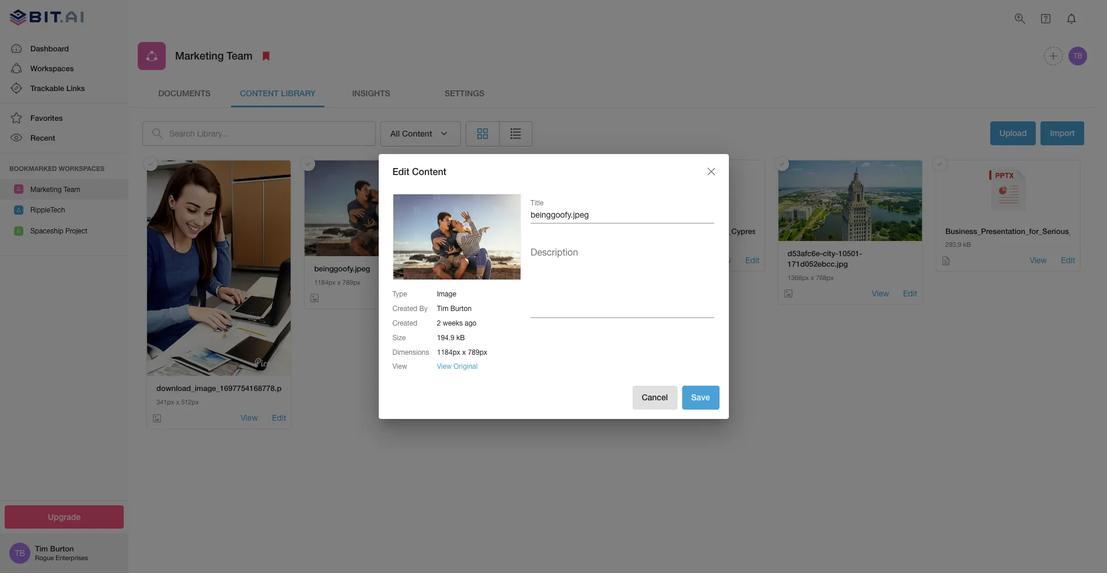 Task type: describe. For each thing, give the bounding box(es) containing it.
content inside tab list
[[240, 88, 279, 98]]

image
[[437, 290, 456, 299]]

swimulation__ai__ar__vr__vi__and_haptic_feedback.pptx
[[472, 226, 684, 236]]

tb inside button
[[1074, 52, 1083, 60]]

burton for tim burton
[[451, 305, 472, 313]]

view for download_image_1697754168778.png view link
[[241, 413, 258, 423]]

194.9
[[437, 334, 455, 342]]

rogue
[[35, 555, 54, 562]]

tim for tim burton
[[437, 305, 449, 313]]

project
[[65, 227, 87, 235]]

edit for edit link for business_presentation_for_serious_business.p
[[1061, 256, 1076, 265]]

Description text field
[[531, 246, 715, 314]]

swimulation__ai__ar__vr__vi__and_haptic_feedback.pptx 302.2 kb
[[472, 226, 684, 248]]

edit link for beinggoofy.jpeg
[[430, 293, 444, 304]]

rippletech button
[[0, 200, 128, 221]]

cancel
[[642, 392, 668, 402]]

d53afc6e city 10501 171d052ebcc.jpg image
[[779, 160, 922, 241]]

1 horizontal spatial marketing
[[175, 49, 224, 62]]

view for view link corresponding to swimulation__ai__ar__vr__vi__and_haptic_feedback.pptx
[[557, 256, 574, 265]]

x for download_image_1697754168778.png
[[176, 399, 179, 406]]

tim burton rogue enterprises
[[35, 544, 88, 562]]

edit content dialog
[[379, 154, 729, 419]]

by
[[419, 305, 428, 313]]

all content button
[[381, 121, 461, 146]]

x inside d53afc6e-city-10501- 171d052ebcc.jpg 1366px x 768px
[[811, 274, 814, 281]]

view for view original
[[437, 363, 452, 371]]

x for beinggoofy.jpeg
[[338, 279, 341, 286]]

size
[[393, 334, 406, 342]]

favorites button
[[0, 108, 128, 128]]

weeks
[[443, 319, 463, 327]]

bookmarked
[[9, 164, 57, 172]]

2 weeks ago
[[437, 319, 477, 327]]

view original link
[[437, 363, 478, 371]]

marketing team inside button
[[30, 185, 80, 194]]

dashboard
[[30, 44, 69, 53]]

293.9
[[946, 241, 962, 248]]

512px
[[181, 399, 199, 406]]

remove bookmark image
[[259, 49, 273, 63]]

1184 px x 789 px
[[437, 348, 488, 356]]

trackable links button
[[0, 78, 128, 98]]

import button
[[1041, 121, 1085, 145]]

settings link
[[418, 79, 511, 107]]

beinggoofy.jpeg image
[[305, 160, 449, 256]]

view for view link associated with business_presentation_for_serious_business.p
[[1030, 256, 1047, 265]]

workspaces
[[30, 64, 74, 73]]

1 vertical spatial tb
[[15, 549, 25, 558]]

documents
[[158, 88, 211, 98]]

original
[[454, 363, 478, 371]]

kb for business_presentation_for_serious_business.p
[[964, 241, 971, 248]]

beinggoofy.jpeg 1184px x 789px
[[314, 264, 370, 286]]

view for view link related to beinggoofy.jpeg
[[399, 293, 416, 303]]

download_image_1697754168778.png
[[156, 384, 290, 393]]

spaceship project button
[[0, 221, 128, 241]]

ago
[[465, 319, 477, 327]]

tim burton
[[437, 305, 472, 313]]

download_image_1697754168778.png 341px x 512px
[[156, 384, 290, 406]]

workspaces
[[59, 164, 104, 172]]

dashboard button
[[0, 38, 128, 58]]

view original
[[437, 363, 478, 371]]

content for edit
[[412, 166, 447, 177]]

recent
[[30, 133, 55, 143]]

view link for beinggoofy.jpeg
[[399, 293, 416, 304]]

trackable links
[[30, 83, 85, 93]]

1 horizontal spatial team
[[227, 49, 253, 62]]

beinggoofy.jpeg
[[314, 264, 370, 273]]

library
[[281, 88, 316, 98]]

edit link for business_presentation_for_serious_business.p
[[1061, 255, 1076, 266]]

created for created
[[393, 319, 418, 327]]

10501-
[[839, 249, 863, 258]]

save
[[692, 392, 710, 402]]

768px
[[816, 274, 834, 281]]

spaceship project
[[30, 227, 87, 235]]

upgrade
[[48, 512, 81, 522]]

edit for edit link corresponding to d53afc6e-city-10501- 171d052ebcc.jpg
[[904, 289, 918, 298]]

view link for d53afc6e-city-10501- 171d052ebcc.jpg
[[872, 288, 889, 300]]

favorites
[[30, 113, 63, 123]]

upload
[[1000, 128, 1027, 138]]

194.9 kb
[[437, 334, 465, 342]]

created by
[[393, 305, 428, 313]]

links
[[66, 83, 85, 93]]

view link for swimulation__ai__ar__vr__vi__and_haptic_feedback.pptx
[[557, 255, 574, 266]]

edit for edit content
[[393, 166, 410, 177]]



Task type: vqa. For each thing, say whether or not it's contained in the screenshot.


Task type: locate. For each thing, give the bounding box(es) containing it.
789
[[468, 348, 480, 356]]

content right "all"
[[402, 128, 432, 138]]

marketing up documents on the left top
[[175, 49, 224, 62]]

x inside "beinggoofy.jpeg 1184px x 789px"
[[338, 279, 341, 286]]

all content
[[391, 128, 432, 138]]

content inside button
[[402, 128, 432, 138]]

341px
[[156, 399, 174, 406]]

kb right 293.9
[[964, 241, 971, 248]]

team
[[227, 49, 253, 62], [64, 185, 80, 194]]

kb for swimulation__ai__ar__vr__vi__and_haptic_feedback.pptx
[[490, 241, 498, 248]]

0 horizontal spatial team
[[64, 185, 80, 194]]

burton
[[451, 305, 472, 313], [50, 544, 74, 554]]

save button
[[682, 386, 720, 410]]

view for view link associated with d53afc6e-city-10501- 171d052ebcc.jpg
[[872, 289, 889, 298]]

team up rippletech button
[[64, 185, 80, 194]]

group
[[466, 121, 533, 146]]

view link
[[557, 255, 574, 266], [714, 255, 732, 266], [1030, 255, 1047, 266], [872, 288, 889, 300], [399, 293, 416, 304], [241, 413, 258, 424]]

1184px
[[314, 279, 336, 286]]

1 horizontal spatial burton
[[451, 305, 472, 313]]

content down remove bookmark image
[[240, 88, 279, 98]]

download_image_1697754168778.png image
[[147, 160, 291, 376]]

content for all
[[402, 128, 432, 138]]

upgrade button
[[5, 505, 124, 529]]

kb inside edit content dialog
[[457, 334, 465, 342]]

edit
[[393, 166, 410, 177], [746, 256, 760, 265], [1061, 256, 1076, 265], [904, 289, 918, 298], [430, 293, 444, 303], [272, 413, 286, 423]]

rippletech
[[30, 206, 65, 214]]

trackable
[[30, 83, 64, 93]]

2 created from the top
[[393, 319, 418, 327]]

tim up 2 on the left of the page
[[437, 305, 449, 313]]

1 vertical spatial content
[[402, 128, 432, 138]]

workspaces button
[[0, 58, 128, 78]]

0 vertical spatial burton
[[451, 305, 472, 313]]

content down all content button
[[412, 166, 447, 177]]

dimensions
[[393, 348, 429, 356]]

tim inside edit content dialog
[[437, 305, 449, 313]]

documents link
[[138, 79, 231, 107]]

x right 341px
[[176, 399, 179, 406]]

0 vertical spatial tb
[[1074, 52, 1083, 60]]

1 px from the left
[[453, 348, 460, 356]]

business_presentation_for_serious_business.p 293.9 kb
[[946, 226, 1108, 248]]

created down type
[[393, 305, 418, 313]]

marketing team down bookmarked workspaces
[[30, 185, 80, 194]]

x for 1184
[[462, 348, 466, 356]]

title
[[531, 199, 544, 207]]

kb inside business_presentation_for_serious_business.p 293.9 kb
[[964, 241, 971, 248]]

0 vertical spatial tim
[[437, 305, 449, 313]]

1 vertical spatial burton
[[50, 544, 74, 554]]

0 horizontal spatial kb
[[457, 334, 465, 342]]

enterprises
[[56, 555, 88, 562]]

0 vertical spatial created
[[393, 305, 418, 313]]

type
[[393, 290, 407, 299]]

2 vertical spatial content
[[412, 166, 447, 177]]

burton inside "tim burton rogue enterprises"
[[50, 544, 74, 554]]

settings
[[445, 88, 485, 98]]

kb
[[490, 241, 498, 248], [964, 241, 971, 248], [457, 334, 465, 342]]

kb up '1184 px x 789 px'
[[457, 334, 465, 342]]

1 vertical spatial team
[[64, 185, 80, 194]]

1184
[[437, 348, 453, 356]]

2
[[437, 319, 441, 327]]

tab list containing documents
[[138, 79, 1089, 107]]

x left "789"
[[462, 348, 466, 356]]

insights
[[352, 88, 390, 98]]

x inside edit content dialog
[[462, 348, 466, 356]]

created down created by
[[393, 319, 418, 327]]

edit link
[[746, 255, 760, 266], [1061, 255, 1076, 266], [904, 288, 918, 300], [430, 293, 444, 304], [272, 413, 286, 424]]

1 created from the top
[[393, 305, 418, 313]]

1 horizontal spatial px
[[480, 348, 488, 356]]

team left remove bookmark image
[[227, 49, 253, 62]]

1 vertical spatial marketing team
[[30, 185, 80, 194]]

171d052ebcc.jpg
[[788, 259, 848, 269]]

tim for tim burton rogue enterprises
[[35, 544, 48, 554]]

1 vertical spatial marketing
[[30, 185, 62, 194]]

recent button
[[0, 128, 128, 148]]

content
[[240, 88, 279, 98], [402, 128, 432, 138], [412, 166, 447, 177]]

d53afc6e-city-10501- 171d052ebcc.jpg 1366px x 768px
[[788, 249, 863, 281]]

0 horizontal spatial marketing team
[[30, 185, 80, 194]]

0 horizontal spatial marketing
[[30, 185, 62, 194]]

the_south__the_art_of_the_cypress.pptx
[[630, 226, 778, 236]]

0 horizontal spatial px
[[453, 348, 460, 356]]

spaceship
[[30, 227, 63, 235]]

view
[[557, 256, 574, 265], [714, 256, 732, 265], [1030, 256, 1047, 265], [872, 289, 889, 298], [399, 293, 416, 303], [393, 363, 407, 371], [437, 363, 452, 371], [241, 413, 258, 423]]

view link for download_image_1697754168778.png
[[241, 413, 258, 424]]

marketing team
[[175, 49, 253, 62], [30, 185, 80, 194]]

burton inside edit content dialog
[[451, 305, 472, 313]]

kb inside the swimulation__ai__ar__vr__vi__and_haptic_feedback.pptx 302.2 kb
[[490, 241, 498, 248]]

px
[[453, 348, 460, 356], [480, 348, 488, 356]]

kb right 302.2
[[490, 241, 498, 248]]

tab list
[[138, 79, 1089, 107]]

0 horizontal spatial tb
[[15, 549, 25, 558]]

edit link for d53afc6e-city-10501- 171d052ebcc.jpg
[[904, 288, 918, 300]]

burton up "enterprises"
[[50, 544, 74, 554]]

team inside button
[[64, 185, 80, 194]]

x left 789px
[[338, 279, 341, 286]]

bookmarked workspaces
[[9, 164, 104, 172]]

1 horizontal spatial marketing team
[[175, 49, 253, 62]]

2 horizontal spatial kb
[[964, 241, 971, 248]]

marketing inside button
[[30, 185, 62, 194]]

1 horizontal spatial tim
[[437, 305, 449, 313]]

tim inside "tim burton rogue enterprises"
[[35, 544, 48, 554]]

2 px from the left
[[480, 348, 488, 356]]

0 horizontal spatial tim
[[35, 544, 48, 554]]

1 vertical spatial tim
[[35, 544, 48, 554]]

Title text field
[[531, 208, 715, 224]]

1 horizontal spatial tb
[[1074, 52, 1083, 60]]

created
[[393, 305, 418, 313], [393, 319, 418, 327]]

x left 768px
[[811, 274, 814, 281]]

marketing team button
[[0, 179, 128, 200]]

view link for business_presentation_for_serious_business.p
[[1030, 255, 1047, 266]]

cancel button
[[633, 386, 678, 410]]

created for created by
[[393, 305, 418, 313]]

city-
[[823, 249, 839, 258]]

edit inside dialog
[[393, 166, 410, 177]]

insights link
[[325, 79, 418, 107]]

marketing up rippletech
[[30, 185, 62, 194]]

edit link for download_image_1697754168778.png
[[272, 413, 286, 424]]

edit content
[[393, 166, 447, 177]]

burton up 2 weeks ago
[[451, 305, 472, 313]]

0 vertical spatial marketing
[[175, 49, 224, 62]]

edit for download_image_1697754168778.png's edit link
[[272, 413, 286, 423]]

tb
[[1074, 52, 1083, 60], [15, 549, 25, 558]]

business_presentation_for_serious_business.p
[[946, 226, 1108, 236]]

1 horizontal spatial kb
[[490, 241, 498, 248]]

d53afc6e-
[[788, 249, 823, 258]]

789px
[[343, 279, 360, 286]]

1 vertical spatial created
[[393, 319, 418, 327]]

all
[[391, 128, 400, 138]]

content library link
[[231, 79, 325, 107]]

marketing team up documents on the left top
[[175, 49, 253, 62]]

marketing
[[175, 49, 224, 62], [30, 185, 62, 194]]

tim up rogue
[[35, 544, 48, 554]]

x
[[811, 274, 814, 281], [338, 279, 341, 286], [462, 348, 466, 356], [176, 399, 179, 406]]

x inside download_image_1697754168778.png 341px x 512px
[[176, 399, 179, 406]]

edit for edit link for beinggoofy.jpeg
[[430, 293, 444, 303]]

import
[[1051, 128, 1075, 138]]

302.2
[[472, 241, 488, 248]]

0 vertical spatial marketing team
[[175, 49, 253, 62]]

content library
[[240, 88, 316, 98]]

0 vertical spatial content
[[240, 88, 279, 98]]

Search Library... search field
[[169, 121, 376, 146]]

burton for tim burton rogue enterprises
[[50, 544, 74, 554]]

1366px
[[788, 274, 809, 281]]

tb button
[[1067, 45, 1089, 67]]

0 vertical spatial team
[[227, 49, 253, 62]]

content inside dialog
[[412, 166, 447, 177]]

0 horizontal spatial burton
[[50, 544, 74, 554]]



